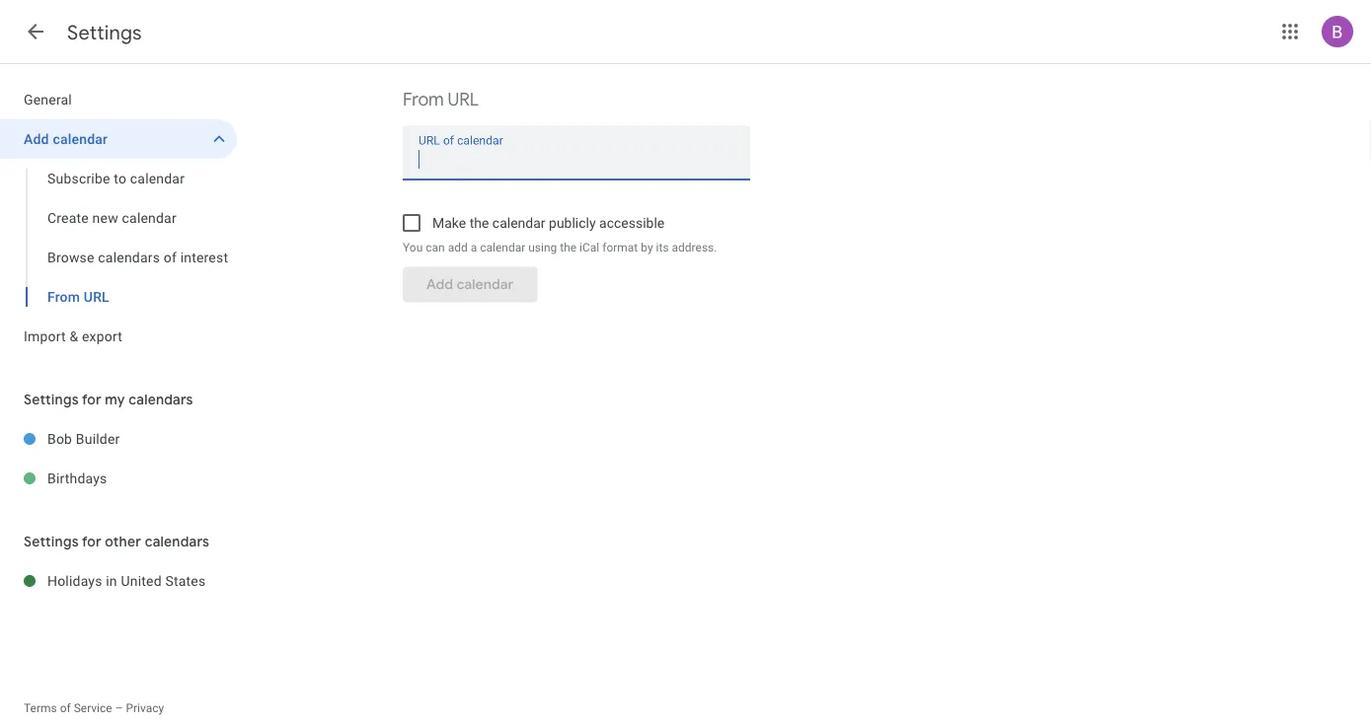 Task type: describe. For each thing, give the bounding box(es) containing it.
you
[[403, 241, 423, 255]]

export
[[82, 328, 122, 345]]

browse calendars of interest
[[47, 249, 228, 266]]

privacy
[[126, 702, 164, 716]]

settings for settings for other calendars
[[24, 533, 79, 551]]

holidays in united states
[[47, 573, 206, 589]]

terms of service – privacy
[[24, 702, 164, 716]]

settings for my calendars tree
[[0, 420, 237, 499]]

accessible
[[599, 215, 665, 231]]

0 horizontal spatial the
[[470, 215, 489, 231]]

privacy link
[[126, 702, 164, 716]]

calendars for my
[[129, 391, 193, 409]]

bob
[[47, 431, 72, 447]]

tree containing general
[[0, 80, 237, 356]]

–
[[115, 702, 123, 716]]

&
[[70, 328, 78, 345]]

settings for settings for my calendars
[[24, 391, 79, 409]]

general
[[24, 91, 72, 108]]

0 horizontal spatial from url
[[47, 289, 109, 305]]

settings for other calendars
[[24, 533, 209, 551]]

add calendar
[[24, 131, 108, 147]]

builder
[[76, 431, 120, 447]]

address.
[[672, 241, 717, 255]]

using
[[528, 241, 557, 255]]

united
[[121, 573, 162, 589]]

settings for my calendars
[[24, 391, 193, 409]]

bob builder tree item
[[0, 420, 237, 459]]

terms
[[24, 702, 57, 716]]

calendar for create new calendar
[[122, 210, 177, 226]]

holidays in united states tree item
[[0, 562, 237, 601]]

group containing subscribe to calendar
[[0, 159, 237, 317]]

bob builder
[[47, 431, 120, 447]]

birthdays link
[[47, 459, 237, 499]]

create
[[47, 210, 89, 226]]

ical
[[580, 241, 600, 255]]

0 vertical spatial calendars
[[98, 249, 160, 266]]

publicly
[[549, 215, 596, 231]]

1 horizontal spatial from url
[[403, 88, 479, 111]]

service
[[74, 702, 112, 716]]

to
[[114, 170, 127, 187]]

in
[[106, 573, 117, 589]]

browse
[[47, 249, 94, 266]]

settings heading
[[67, 20, 142, 45]]

settings for settings
[[67, 20, 142, 45]]

can
[[426, 241, 445, 255]]

make the calendar publicly accessible
[[432, 215, 665, 231]]

1 horizontal spatial the
[[560, 241, 577, 255]]



Task type: vqa. For each thing, say whether or not it's contained in the screenshot.
my for
yes



Task type: locate. For each thing, give the bounding box(es) containing it.
calendar for subscribe to calendar
[[130, 170, 185, 187]]

birthdays
[[47, 471, 107, 487]]

subscribe
[[47, 170, 110, 187]]

interest
[[180, 249, 228, 266]]

settings right go back "image"
[[67, 20, 142, 45]]

the up "a"
[[470, 215, 489, 231]]

1 vertical spatial the
[[560, 241, 577, 255]]

new
[[92, 210, 118, 226]]

0 vertical spatial the
[[470, 215, 489, 231]]

1 for from the top
[[82, 391, 101, 409]]

calendar inside tree item
[[53, 131, 108, 147]]

of left the interest
[[164, 249, 177, 266]]

make
[[432, 215, 466, 231]]

1 vertical spatial from
[[47, 289, 80, 305]]

you can add a calendar using the ical format by its address.
[[403, 241, 717, 255]]

for left my
[[82, 391, 101, 409]]

1 horizontal spatial url
[[448, 88, 479, 111]]

calendars right my
[[129, 391, 193, 409]]

0 vertical spatial from
[[403, 88, 444, 111]]

settings up bob
[[24, 391, 79, 409]]

1 vertical spatial of
[[60, 702, 71, 716]]

None text field
[[419, 146, 735, 173]]

calendars
[[98, 249, 160, 266], [129, 391, 193, 409], [145, 533, 209, 551]]

format
[[603, 241, 638, 255]]

for left other
[[82, 533, 101, 551]]

1 vertical spatial calendars
[[129, 391, 193, 409]]

0 vertical spatial for
[[82, 391, 101, 409]]

1 horizontal spatial of
[[164, 249, 177, 266]]

calendars for other
[[145, 533, 209, 551]]

1 horizontal spatial from
[[403, 88, 444, 111]]

1 vertical spatial url
[[84, 289, 109, 305]]

2 vertical spatial settings
[[24, 533, 79, 551]]

calendar up subscribe
[[53, 131, 108, 147]]

states
[[165, 573, 206, 589]]

holidays in united states link
[[47, 562, 237, 601]]

0 vertical spatial of
[[164, 249, 177, 266]]

from url
[[403, 88, 479, 111], [47, 289, 109, 305]]

add calendar tree item
[[0, 119, 237, 159]]

settings
[[67, 20, 142, 45], [24, 391, 79, 409], [24, 533, 79, 551]]

import & export
[[24, 328, 122, 345]]

for
[[82, 391, 101, 409], [82, 533, 101, 551]]

for for my
[[82, 391, 101, 409]]

the
[[470, 215, 489, 231], [560, 241, 577, 255]]

tree
[[0, 80, 237, 356]]

0 horizontal spatial of
[[60, 702, 71, 716]]

calendar right to
[[130, 170, 185, 187]]

calendar right "a"
[[480, 241, 526, 255]]

calendars down the create new calendar
[[98, 249, 160, 266]]

holidays
[[47, 573, 102, 589]]

0 horizontal spatial url
[[84, 289, 109, 305]]

of right terms
[[60, 702, 71, 716]]

a
[[471, 241, 477, 255]]

add
[[24, 131, 49, 147]]

terms of service link
[[24, 702, 112, 716]]

other
[[105, 533, 141, 551]]

calendar for make the calendar publicly accessible
[[493, 215, 546, 231]]

0 vertical spatial from url
[[403, 88, 479, 111]]

2 vertical spatial calendars
[[145, 533, 209, 551]]

by
[[641, 241, 653, 255]]

the left ical
[[560, 241, 577, 255]]

group
[[0, 159, 237, 317]]

2 for from the top
[[82, 533, 101, 551]]

calendars up states
[[145, 533, 209, 551]]

1 vertical spatial from url
[[47, 289, 109, 305]]

1 vertical spatial settings
[[24, 391, 79, 409]]

calendar up using
[[493, 215, 546, 231]]

calendar
[[53, 131, 108, 147], [130, 170, 185, 187], [122, 210, 177, 226], [493, 215, 546, 231], [480, 241, 526, 255]]

from
[[403, 88, 444, 111], [47, 289, 80, 305]]

its
[[656, 241, 669, 255]]

go back image
[[24, 20, 47, 43]]

0 horizontal spatial from
[[47, 289, 80, 305]]

for for other
[[82, 533, 101, 551]]

import
[[24, 328, 66, 345]]

of
[[164, 249, 177, 266], [60, 702, 71, 716]]

calendar up browse calendars of interest
[[122, 210, 177, 226]]

add
[[448, 241, 468, 255]]

create new calendar
[[47, 210, 177, 226]]

my
[[105, 391, 125, 409]]

subscribe to calendar
[[47, 170, 185, 187]]

0 vertical spatial url
[[448, 88, 479, 111]]

0 vertical spatial settings
[[67, 20, 142, 45]]

1 vertical spatial for
[[82, 533, 101, 551]]

settings up holidays
[[24, 533, 79, 551]]

url
[[448, 88, 479, 111], [84, 289, 109, 305]]

birthdays tree item
[[0, 459, 237, 499]]



